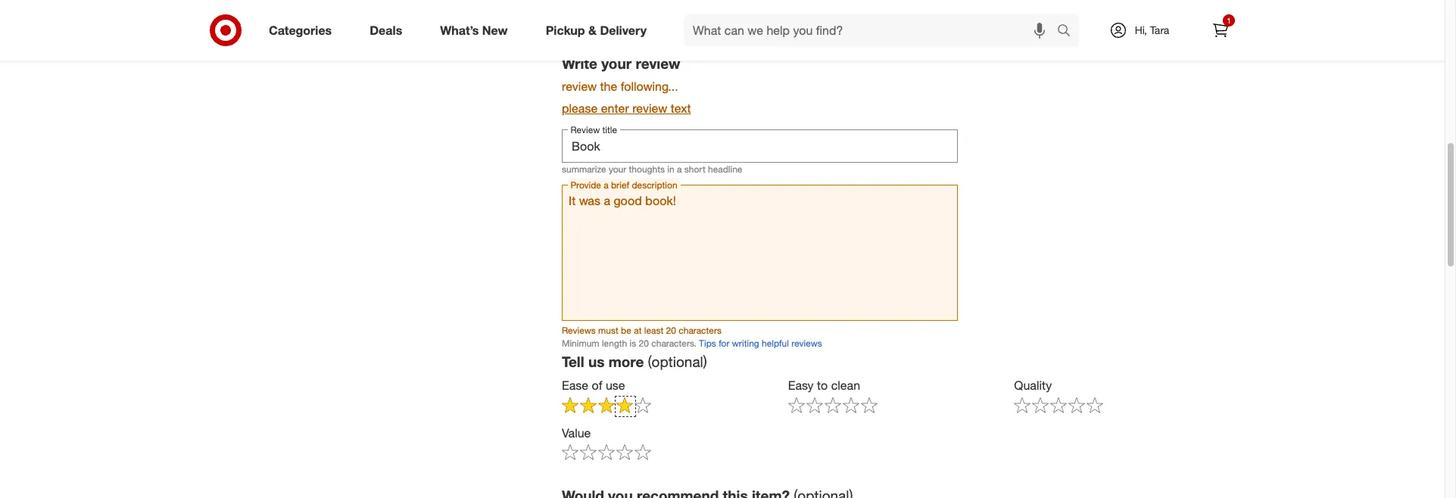 Task type: describe. For each thing, give the bounding box(es) containing it.
tips for writing helpful reviews button
[[699, 337, 822, 350]]

what's new link
[[427, 14, 527, 47]]

search
[[1051, 24, 1087, 39]]

writing
[[732, 338, 760, 349]]

a
[[677, 163, 682, 175]]

deals link
[[357, 14, 421, 47]]

categories link
[[256, 14, 351, 47]]

new
[[482, 22, 508, 38]]

1 vertical spatial 20
[[639, 338, 649, 349]]

thoughts
[[629, 163, 665, 175]]

ease of use
[[562, 378, 625, 393]]

deals
[[370, 22, 402, 38]]

(optional)
[[648, 353, 707, 370]]

write
[[562, 55, 598, 72]]

use
[[606, 378, 625, 393]]

delivery
[[600, 22, 647, 38]]

must
[[598, 325, 619, 336]]

easy
[[788, 378, 814, 393]]

categories
[[269, 22, 332, 38]]

characters
[[679, 325, 722, 336]]

the
[[600, 79, 618, 94]]

pickup
[[546, 22, 585, 38]]

for
[[719, 338, 730, 349]]

summarize your thoughts in a short headline
[[562, 163, 743, 175]]

your for write
[[602, 55, 632, 72]]

what's
[[440, 22, 479, 38]]

&
[[589, 22, 597, 38]]

reviews
[[792, 338, 822, 349]]

1
[[1227, 16, 1232, 25]]

clean
[[831, 378, 861, 393]]

text
[[671, 101, 691, 116]]

tara
[[1150, 23, 1170, 36]]

be
[[621, 325, 632, 336]]

summarize
[[562, 163, 606, 175]]

quality
[[1015, 378, 1052, 393]]

is
[[630, 338, 636, 349]]

2 vertical spatial review
[[633, 101, 668, 116]]

enter
[[601, 101, 629, 116]]

of
[[592, 378, 603, 393]]

to
[[817, 378, 828, 393]]

pickup & delivery link
[[533, 14, 666, 47]]

reviews
[[562, 325, 596, 336]]

what's new
[[440, 22, 508, 38]]

write your review review the following... please enter review text
[[562, 55, 691, 116]]

hi,
[[1135, 23, 1148, 36]]

1 vertical spatial review
[[562, 79, 597, 94]]



Task type: locate. For each thing, give the bounding box(es) containing it.
your up the
[[602, 55, 632, 72]]

1 link
[[1204, 14, 1238, 47]]

characters.
[[652, 338, 697, 349]]

minimum length is 20 characters. tips for writing helpful reviews
[[562, 338, 822, 349]]

minimum
[[562, 338, 600, 349]]

length
[[602, 338, 627, 349]]

in
[[668, 163, 675, 175]]

search button
[[1051, 14, 1087, 50]]

tips
[[699, 338, 716, 349]]

value
[[562, 425, 591, 441]]

What can we help you find? suggestions appear below search field
[[684, 14, 1061, 47]]

tell us more (optional)
[[562, 353, 707, 370]]

review up please on the left
[[562, 79, 597, 94]]

0 vertical spatial your
[[602, 55, 632, 72]]

please
[[562, 101, 598, 116]]

0 horizontal spatial 20
[[639, 338, 649, 349]]

review down following...
[[633, 101, 668, 116]]

reviews must be at least 20 characters
[[562, 325, 722, 336]]

It was a good book! text field
[[562, 185, 958, 321]]

least
[[644, 325, 664, 336]]

your
[[602, 55, 632, 72], [609, 163, 627, 175]]

more
[[609, 353, 644, 370]]

20 up characters.
[[666, 325, 676, 336]]

please enter review text button
[[562, 100, 691, 117]]

0 vertical spatial review
[[636, 55, 681, 72]]

headline
[[708, 163, 743, 175]]

helpful
[[762, 338, 789, 349]]

hi, tara
[[1135, 23, 1170, 36]]

following...
[[621, 79, 678, 94]]

20
[[666, 325, 676, 336], [639, 338, 649, 349]]

0 vertical spatial 20
[[666, 325, 676, 336]]

your for summarize
[[609, 163, 627, 175]]

1 vertical spatial your
[[609, 163, 627, 175]]

review up following...
[[636, 55, 681, 72]]

None text field
[[562, 129, 958, 163]]

ease
[[562, 378, 589, 393]]

us
[[589, 353, 605, 370]]

review
[[636, 55, 681, 72], [562, 79, 597, 94], [633, 101, 668, 116]]

easy to clean
[[788, 378, 861, 393]]

short
[[685, 163, 706, 175]]

at
[[634, 325, 642, 336]]

pickup & delivery
[[546, 22, 647, 38]]

20 right is
[[639, 338, 649, 349]]

your inside write your review review the following... please enter review text
[[602, 55, 632, 72]]

tell
[[562, 353, 585, 370]]

your left thoughts
[[609, 163, 627, 175]]

1 horizontal spatial 20
[[666, 325, 676, 336]]



Task type: vqa. For each thing, say whether or not it's contained in the screenshot.
Red/White
no



